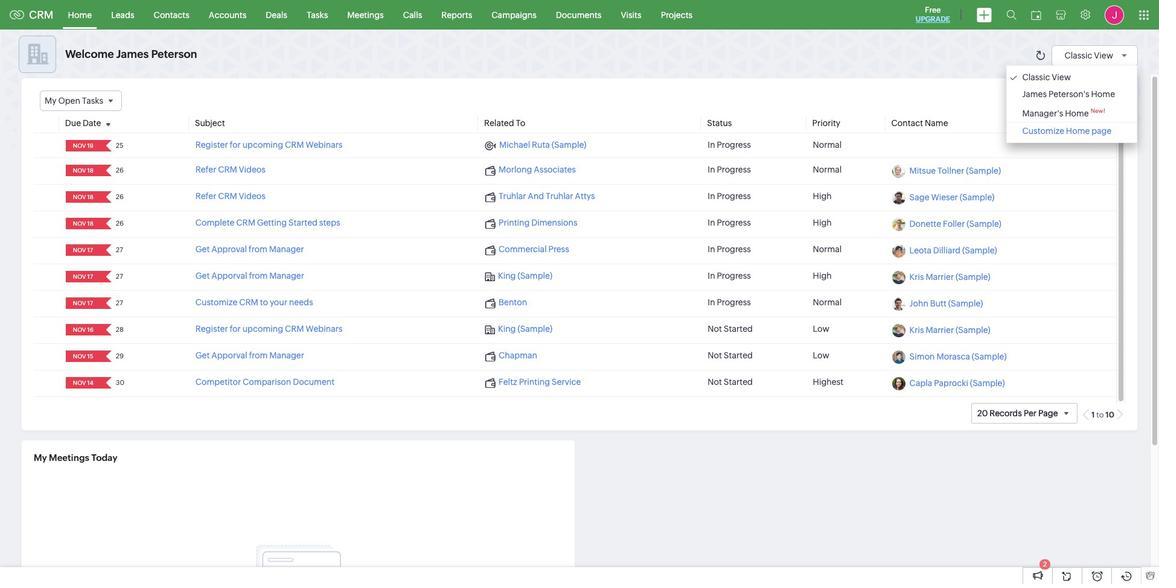Task type: locate. For each thing, give the bounding box(es) containing it.
5 in progress from the top
[[708, 245, 752, 254]]

apporval down approval
[[212, 271, 247, 281]]

manager down "getting"
[[269, 245, 304, 254]]

(sample) up simon morasca (sample) link
[[956, 326, 991, 335]]

register for upcoming crm webinars for michael ruta (sample)
[[196, 140, 343, 150]]

high for kris marrier (sample)
[[813, 271, 832, 281]]

1 refer from the top
[[196, 165, 216, 175]]

2 king (sample) link from the top
[[485, 325, 553, 335]]

leads link
[[102, 0, 144, 29]]

1 vertical spatial not
[[708, 351, 723, 361]]

1 in from the top
[[708, 140, 716, 150]]

get apporval from manager link for king (sample)
[[196, 271, 304, 281]]

apporval for king (sample)
[[212, 271, 247, 281]]

get apporval from manager link up the competitor comparison document link
[[196, 351, 304, 361]]

contact name link
[[892, 119, 949, 128]]

in
[[708, 140, 716, 150], [708, 165, 716, 175], [708, 192, 716, 201], [708, 218, 716, 228], [708, 245, 716, 254], [708, 271, 716, 281], [708, 298, 716, 308]]

in for and
[[708, 192, 716, 201]]

webinars
[[306, 140, 343, 150], [306, 325, 343, 334]]

1 vertical spatial refer
[[196, 192, 216, 201]]

register down subject
[[196, 140, 228, 150]]

1 vertical spatial upcoming
[[243, 325, 283, 334]]

get apporval from manager link down get approval from manager
[[196, 271, 304, 281]]

comparison
[[243, 378, 291, 387]]

1 vertical spatial for
[[230, 325, 241, 334]]

0 vertical spatial upcoming
[[243, 140, 283, 150]]

0 horizontal spatial meetings
[[49, 453, 89, 463]]

feltz
[[499, 378, 518, 387]]

1 vertical spatial get apporval from manager
[[196, 351, 304, 361]]

marrier for high
[[926, 273, 955, 282]]

sage
[[910, 193, 930, 203]]

2 register for upcoming crm webinars from the top
[[196, 325, 343, 334]]

0 vertical spatial get apporval from manager
[[196, 271, 304, 281]]

1 refer crm videos from the top
[[196, 165, 266, 175]]

1 vertical spatial kris marrier (sample)
[[910, 326, 991, 335]]

1 vertical spatial register for upcoming crm webinars link
[[196, 325, 343, 334]]

0 horizontal spatial truhlar
[[499, 192, 526, 201]]

approval
[[212, 245, 247, 254]]

upcoming for king
[[243, 325, 283, 334]]

(sample) right foller at right
[[967, 219, 1002, 229]]

0 horizontal spatial view
[[1053, 72, 1072, 82]]

1 apporval from the top
[[212, 271, 247, 281]]

sage wieser (sample)
[[910, 193, 995, 203]]

king
[[498, 271, 516, 281], [498, 325, 516, 334]]

view
[[1095, 50, 1114, 60], [1053, 72, 1072, 82]]

2 vertical spatial get
[[196, 351, 210, 361]]

0 vertical spatial tasks
[[307, 10, 328, 20]]

king (sample) link up chapman
[[485, 325, 553, 335]]

1 vertical spatial register
[[196, 325, 228, 334]]

1 progress from the top
[[717, 140, 752, 150]]

2 27 from the top
[[116, 273, 123, 280]]

1 for from the top
[[230, 140, 241, 150]]

0 vertical spatial apporval
[[212, 271, 247, 281]]

None field
[[69, 140, 98, 152], [69, 165, 98, 177], [69, 192, 98, 203], [69, 218, 98, 230], [69, 245, 98, 256], [69, 271, 98, 283], [69, 298, 98, 309], [69, 325, 98, 336], [69, 351, 98, 363], [69, 378, 98, 389], [69, 140, 98, 152], [69, 165, 98, 177], [69, 192, 98, 203], [69, 218, 98, 230], [69, 245, 98, 256], [69, 271, 98, 283], [69, 298, 98, 309], [69, 325, 98, 336], [69, 351, 98, 363], [69, 378, 98, 389]]

1 vertical spatial 27
[[116, 273, 123, 280]]

0 vertical spatial my
[[45, 96, 57, 106]]

projects
[[661, 10, 693, 20]]

0 vertical spatial register
[[196, 140, 228, 150]]

1 marrier from the top
[[926, 273, 955, 282]]

get apporval from manager down get approval from manager
[[196, 271, 304, 281]]

1 king (sample) from the top
[[498, 271, 553, 281]]

1 vertical spatial kris
[[910, 326, 925, 335]]

to right '1'
[[1097, 411, 1105, 420]]

from down complete crm getting started steps
[[249, 245, 268, 254]]

2 low from the top
[[813, 351, 830, 361]]

(sample) right wieser
[[960, 193, 995, 203]]

2 get from the top
[[196, 271, 210, 281]]

1 horizontal spatial truhlar
[[546, 192, 574, 201]]

get apporval from manager link
[[196, 271, 304, 281], [196, 351, 304, 361]]

manager for commercial
[[269, 245, 304, 254]]

get down get approval from manager
[[196, 271, 210, 281]]

1 kris marrier (sample) from the top
[[910, 273, 991, 282]]

started for chapman
[[724, 351, 753, 361]]

1 register for upcoming crm webinars from the top
[[196, 140, 343, 150]]

john
[[910, 299, 929, 309]]

1 vertical spatial kris marrier (sample) link
[[910, 326, 991, 335]]

refer crm videos for truhlar and truhlar attys
[[196, 192, 266, 201]]

(sample) for kris marrier (sample) link for high
[[956, 273, 991, 282]]

1 vertical spatial marrier
[[926, 326, 955, 335]]

associates
[[534, 165, 576, 175]]

2 vertical spatial high
[[813, 271, 832, 281]]

7 in progress from the top
[[708, 298, 752, 308]]

1 vertical spatial classic view link
[[1011, 72, 1135, 82]]

1 vertical spatial apporval
[[212, 351, 247, 361]]

(sample) right 'butt'
[[949, 299, 984, 309]]

high for donette foller (sample)
[[813, 218, 832, 228]]

from
[[249, 245, 268, 254], [249, 271, 268, 281], [249, 351, 268, 361]]

from up the competitor comparison document link
[[249, 351, 268, 361]]

2 kris marrier (sample) link from the top
[[910, 326, 991, 335]]

2 king from the top
[[498, 325, 516, 334]]

king (sample) for not started
[[498, 325, 553, 334]]

(sample) for sage wieser (sample) link at top right
[[960, 193, 995, 203]]

2 in progress from the top
[[708, 165, 752, 175]]

2 get apporval from manager link from the top
[[196, 351, 304, 361]]

reports
[[442, 10, 473, 20]]

2 vertical spatial not started
[[708, 378, 753, 387]]

kris marrier (sample) up "morasca"
[[910, 326, 991, 335]]

tollner
[[938, 166, 965, 176]]

1 vertical spatial refer crm videos
[[196, 192, 266, 201]]

4 in progress from the top
[[708, 218, 752, 228]]

0 vertical spatial 27
[[116, 247, 123, 254]]

2 webinars from the top
[[306, 325, 343, 334]]

1 webinars from the top
[[306, 140, 343, 150]]

king down benton link
[[498, 325, 516, 334]]

1 horizontal spatial classic
[[1065, 50, 1093, 60]]

(sample) right "morasca"
[[973, 352, 1007, 362]]

in for press
[[708, 245, 716, 254]]

register for upcoming crm webinars
[[196, 140, 343, 150], [196, 325, 343, 334]]

3 normal from the top
[[813, 245, 842, 254]]

5 progress from the top
[[717, 245, 752, 254]]

0 vertical spatial high
[[813, 192, 832, 201]]

2 refer crm videos link from the top
[[196, 192, 266, 201]]

2 upcoming from the top
[[243, 325, 283, 334]]

0 vertical spatial kris marrier (sample) link
[[910, 273, 991, 282]]

refer crm videos link down subject link
[[196, 165, 266, 175]]

started for feltz printing service
[[724, 378, 753, 387]]

james peterson's home
[[1023, 89, 1116, 99]]

upcoming for michael
[[243, 140, 283, 150]]

tasks right 'deals'
[[307, 10, 328, 20]]

2 vertical spatial from
[[249, 351, 268, 361]]

3 in progress from the top
[[708, 192, 752, 201]]

0 vertical spatial to
[[260, 298, 268, 308]]

2 26 from the top
[[116, 193, 124, 201]]

kris
[[910, 273, 925, 282], [910, 326, 925, 335]]

3 not from the top
[[708, 378, 723, 387]]

customize down approval
[[196, 298, 238, 308]]

tasks up date at left
[[82, 96, 103, 106]]

in for ruta
[[708, 140, 716, 150]]

1 vertical spatial king (sample)
[[498, 325, 553, 334]]

6 progress from the top
[[717, 271, 752, 281]]

(sample) right dilliard
[[963, 246, 998, 256]]

get apporval from manager link for chapman
[[196, 351, 304, 361]]

2 vertical spatial 27
[[116, 300, 123, 307]]

25
[[116, 142, 124, 149]]

0 vertical spatial webinars
[[306, 140, 343, 150]]

0 vertical spatial king (sample)
[[498, 271, 553, 281]]

truhlar right and
[[546, 192, 574, 201]]

normal for john butt (sample)
[[813, 298, 842, 308]]

0 vertical spatial classic view link
[[1065, 50, 1132, 60]]

1 vertical spatial videos
[[239, 192, 266, 201]]

not for printing
[[708, 378, 723, 387]]

(sample) for kris marrier (sample) link corresponding to low
[[956, 326, 991, 335]]

low for kris marrier (sample)
[[813, 325, 830, 334]]

in progress for associates
[[708, 165, 752, 175]]

1 horizontal spatial meetings
[[348, 10, 384, 20]]

1 horizontal spatial view
[[1095, 50, 1114, 60]]

1 vertical spatial get
[[196, 271, 210, 281]]

1 horizontal spatial to
[[1097, 411, 1105, 420]]

2 vertical spatial not
[[708, 378, 723, 387]]

1 vertical spatial my
[[34, 453, 47, 463]]

1 not started from the top
[[708, 325, 753, 334]]

1 to 10
[[1092, 411, 1115, 420]]

1 horizontal spatial james
[[1023, 89, 1048, 99]]

videos up complete crm getting started steps
[[239, 192, 266, 201]]

kris up john at the bottom right
[[910, 273, 925, 282]]

1 vertical spatial manager
[[270, 271, 304, 281]]

7 in from the top
[[708, 298, 716, 308]]

kris down john at the bottom right
[[910, 326, 925, 335]]

leads
[[111, 10, 134, 20]]

manager up the "comparison"
[[270, 351, 304, 361]]

3 not started from the top
[[708, 378, 753, 387]]

classic up james peterson's home
[[1023, 72, 1051, 82]]

1 vertical spatial refer crm videos link
[[196, 192, 266, 201]]

0 vertical spatial get apporval from manager link
[[196, 271, 304, 281]]

tasks inside field
[[82, 96, 103, 106]]

0 vertical spatial marrier
[[926, 273, 955, 282]]

james up manager's
[[1023, 89, 1048, 99]]

0 vertical spatial register for upcoming crm webinars
[[196, 140, 343, 150]]

1
[[1092, 411, 1096, 420]]

0 vertical spatial king
[[498, 271, 516, 281]]

0 vertical spatial get
[[196, 245, 210, 254]]

2 refer crm videos from the top
[[196, 192, 266, 201]]

(sample) for simon morasca (sample) link
[[973, 352, 1007, 362]]

refer up complete
[[196, 192, 216, 201]]

2 progress from the top
[[717, 165, 752, 175]]

0 vertical spatial refer crm videos link
[[196, 165, 266, 175]]

register
[[196, 140, 228, 150], [196, 325, 228, 334]]

michael ruta (sample) link
[[485, 140, 587, 151]]

date
[[83, 119, 101, 128]]

1 vertical spatial king
[[498, 325, 516, 334]]

truhlar
[[499, 192, 526, 201], [546, 192, 574, 201]]

classic view for topmost classic view link
[[1065, 50, 1114, 60]]

4 in from the top
[[708, 218, 716, 228]]

1 vertical spatial view
[[1053, 72, 1072, 82]]

printing up commercial
[[499, 218, 530, 228]]

john butt (sample)
[[910, 299, 984, 309]]

2 get apporval from manager from the top
[[196, 351, 304, 361]]

register down customize crm to your needs
[[196, 325, 228, 334]]

0 vertical spatial customize
[[1023, 126, 1065, 136]]

classic view up james peterson's home
[[1023, 72, 1072, 82]]

kris marrier (sample) link
[[910, 273, 991, 282], [910, 326, 991, 335]]

6 in from the top
[[708, 271, 716, 281]]

2 normal from the top
[[813, 165, 842, 175]]

26 for printing
[[116, 220, 124, 227]]

refer crm videos down subject link
[[196, 165, 266, 175]]

4 progress from the top
[[717, 218, 752, 228]]

0 vertical spatial king (sample) link
[[485, 271, 553, 282]]

king (sample) link
[[485, 271, 553, 282], [485, 325, 553, 335]]

butt
[[931, 299, 947, 309]]

leota
[[910, 246, 932, 256]]

2 vertical spatial 26
[[116, 220, 124, 227]]

3 high from the top
[[813, 271, 832, 281]]

1 26 from the top
[[116, 167, 124, 174]]

my for my meetings today
[[34, 453, 47, 463]]

free upgrade
[[916, 5, 951, 24]]

2 refer from the top
[[196, 192, 216, 201]]

2 king (sample) from the top
[[498, 325, 553, 334]]

to left your at the bottom left of page
[[260, 298, 268, 308]]

crm
[[29, 8, 54, 21], [285, 140, 304, 150], [218, 165, 237, 175], [218, 192, 237, 201], [236, 218, 255, 228], [239, 298, 258, 308], [285, 325, 304, 334]]

marrier down 'butt'
[[926, 326, 955, 335]]

in progress for (sample)
[[708, 271, 752, 281]]

michael ruta (sample)
[[500, 140, 587, 150]]

in for associates
[[708, 165, 716, 175]]

get apporval from manager up the competitor comparison document link
[[196, 351, 304, 361]]

refer crm videos up complete
[[196, 192, 266, 201]]

1 vertical spatial 26
[[116, 193, 124, 201]]

1 vertical spatial low
[[813, 351, 830, 361]]

0 vertical spatial register for upcoming crm webinars link
[[196, 140, 343, 150]]

3 26 from the top
[[116, 220, 124, 227]]

leota dilliard (sample)
[[910, 246, 998, 256]]

1 register for upcoming crm webinars link from the top
[[196, 140, 343, 150]]

0 vertical spatial low
[[813, 325, 830, 334]]

3 progress from the top
[[717, 192, 752, 201]]

5 in from the top
[[708, 245, 716, 254]]

classic
[[1065, 50, 1093, 60], [1023, 72, 1051, 82]]

customize down manager's
[[1023, 126, 1065, 136]]

2 register from the top
[[196, 325, 228, 334]]

home inside manager's home new!
[[1066, 109, 1090, 118]]

capla paprocki (sample)
[[910, 379, 1006, 389]]

manager
[[269, 245, 304, 254], [270, 271, 304, 281], [270, 351, 304, 361]]

0 horizontal spatial to
[[260, 298, 268, 308]]

2 apporval from the top
[[212, 351, 247, 361]]

dimensions
[[532, 218, 578, 228]]

1 vertical spatial tasks
[[82, 96, 103, 106]]

in progress for dimensions
[[708, 218, 752, 228]]

videos up complete crm getting started steps link
[[239, 165, 266, 175]]

1 not from the top
[[708, 325, 723, 334]]

king for register for upcoming crm webinars
[[498, 325, 516, 334]]

1 refer crm videos link from the top
[[196, 165, 266, 175]]

truhlar left and
[[499, 192, 526, 201]]

0 horizontal spatial tasks
[[82, 96, 103, 106]]

to
[[516, 119, 526, 128]]

james down the leads
[[116, 48, 149, 60]]

classic view up james peterson's home link
[[1065, 50, 1114, 60]]

refer crm videos
[[196, 165, 266, 175], [196, 192, 266, 201]]

get apporval from manager
[[196, 271, 304, 281], [196, 351, 304, 361]]

progress for and
[[717, 192, 752, 201]]

(sample) for donette foller (sample) "link"
[[967, 219, 1002, 229]]

1 vertical spatial not started
[[708, 351, 753, 361]]

(sample) for leota dilliard (sample) link at the top of page
[[963, 246, 998, 256]]

kris marrier (sample) link for high
[[910, 273, 991, 282]]

customize for customize crm to your needs
[[196, 298, 238, 308]]

0 vertical spatial refer crm videos
[[196, 165, 266, 175]]

kris marrier (sample)
[[910, 273, 991, 282], [910, 326, 991, 335]]

refer
[[196, 165, 216, 175], [196, 192, 216, 201]]

apporval up competitor
[[212, 351, 247, 361]]

0 vertical spatial manager
[[269, 245, 304, 254]]

apporval
[[212, 271, 247, 281], [212, 351, 247, 361]]

view down 'profile' element
[[1095, 50, 1114, 60]]

1 vertical spatial webinars
[[306, 325, 343, 334]]

attys
[[575, 192, 596, 201]]

get apporval from manager for king (sample)
[[196, 271, 304, 281]]

status link
[[708, 119, 732, 128]]

2 register for upcoming crm webinars link from the top
[[196, 325, 343, 334]]

1 vertical spatial register for upcoming crm webinars
[[196, 325, 343, 334]]

classic up james peterson's home link
[[1065, 50, 1093, 60]]

home up customize home page link
[[1066, 109, 1090, 118]]

1 27 from the top
[[116, 247, 123, 254]]

0 vertical spatial 26
[[116, 167, 124, 174]]

1 in progress from the top
[[708, 140, 752, 150]]

highest
[[813, 378, 844, 387]]

1 horizontal spatial customize
[[1023, 126, 1065, 136]]

for for king (sample)
[[230, 325, 241, 334]]

view up james peterson's home
[[1053, 72, 1072, 82]]

printing right feltz
[[519, 378, 550, 387]]

0 horizontal spatial classic
[[1023, 72, 1051, 82]]

search element
[[1000, 0, 1025, 30]]

0 vertical spatial videos
[[239, 165, 266, 175]]

classic view link
[[1065, 50, 1132, 60], [1011, 72, 1135, 82]]

register for upcoming crm webinars link for michael ruta (sample)
[[196, 140, 343, 150]]

customize
[[1023, 126, 1065, 136], [196, 298, 238, 308]]

high
[[813, 192, 832, 201], [813, 218, 832, 228], [813, 271, 832, 281]]

home down manager's home new!
[[1067, 126, 1091, 136]]

deals
[[266, 10, 288, 20]]

(sample) down leota dilliard (sample) at the right top of the page
[[956, 273, 991, 282]]

2 truhlar from the left
[[546, 192, 574, 201]]

competitor comparison document
[[196, 378, 335, 387]]

27 for get approval from manager
[[116, 247, 123, 254]]

started
[[289, 218, 318, 228], [724, 325, 753, 334], [724, 351, 753, 361], [724, 378, 753, 387]]

refer crm videos link
[[196, 165, 266, 175], [196, 192, 266, 201]]

1 get apporval from manager link from the top
[[196, 271, 304, 281]]

2 kris from the top
[[910, 326, 925, 335]]

high for sage wieser (sample)
[[813, 192, 832, 201]]

2 not started from the top
[[708, 351, 753, 361]]

(sample) right paprocki
[[971, 379, 1006, 389]]

0 horizontal spatial customize
[[196, 298, 238, 308]]

1 upcoming from the top
[[243, 140, 283, 150]]

2 in from the top
[[708, 165, 716, 175]]

chapman link
[[485, 351, 538, 362]]

2 videos from the top
[[239, 192, 266, 201]]

donette
[[910, 219, 942, 229]]

register for upcoming crm webinars link for king (sample)
[[196, 325, 343, 334]]

0 vertical spatial kris marrier (sample)
[[910, 273, 991, 282]]

status
[[708, 119, 732, 128]]

0 vertical spatial classic view
[[1065, 50, 1114, 60]]

refer crm videos link up complete
[[196, 192, 266, 201]]

1 high from the top
[[813, 192, 832, 201]]

1 register from the top
[[196, 140, 228, 150]]

1 king (sample) link from the top
[[485, 271, 553, 282]]

commercial press
[[499, 245, 570, 254]]

due date
[[65, 119, 101, 128]]

1 kris from the top
[[910, 273, 925, 282]]

complete crm getting started steps link
[[196, 218, 341, 228]]

1 vertical spatial from
[[249, 271, 268, 281]]

1 get apporval from manager from the top
[[196, 271, 304, 281]]

king up benton link
[[498, 271, 516, 281]]

classic view link down 'profile' element
[[1065, 50, 1132, 60]]

1 videos from the top
[[239, 165, 266, 175]]

1 king from the top
[[498, 271, 516, 281]]

6 in progress from the top
[[708, 271, 752, 281]]

0 vertical spatial not started
[[708, 325, 753, 334]]

2 for from the top
[[230, 325, 241, 334]]

0 vertical spatial meetings
[[348, 10, 384, 20]]

started for king (sample)
[[724, 325, 753, 334]]

marrier up 'butt'
[[926, 273, 955, 282]]

1 get from the top
[[196, 245, 210, 254]]

1 vertical spatial customize
[[196, 298, 238, 308]]

0 vertical spatial james
[[116, 48, 149, 60]]

get left approval
[[196, 245, 210, 254]]

refer down subject link
[[196, 165, 216, 175]]

service
[[552, 378, 581, 387]]

1 vertical spatial classic
[[1023, 72, 1051, 82]]

1 vertical spatial king (sample) link
[[485, 325, 553, 335]]

27
[[116, 247, 123, 254], [116, 273, 123, 280], [116, 300, 123, 307]]

printing dimensions
[[499, 218, 578, 228]]

not for (sample)
[[708, 325, 723, 334]]

3 in from the top
[[708, 192, 716, 201]]

meetings left today
[[49, 453, 89, 463]]

1 low from the top
[[813, 325, 830, 334]]

get
[[196, 245, 210, 254], [196, 271, 210, 281], [196, 351, 210, 361]]

my inside field
[[45, 96, 57, 106]]

0 vertical spatial refer
[[196, 165, 216, 175]]

meetings left calls 'link'
[[348, 10, 384, 20]]

manager up your at the bottom left of page
[[270, 271, 304, 281]]

from up the customize crm to your needs link
[[249, 271, 268, 281]]

4 normal from the top
[[813, 298, 842, 308]]

king (sample) down commercial press link
[[498, 271, 553, 281]]

0 vertical spatial classic
[[1065, 50, 1093, 60]]

2 high from the top
[[813, 218, 832, 228]]

competitor comparison document link
[[196, 378, 335, 387]]

3 27 from the top
[[116, 300, 123, 307]]

king (sample) link for in progress
[[485, 271, 553, 282]]

2 kris marrier (sample) from the top
[[910, 326, 991, 335]]

my
[[45, 96, 57, 106], [34, 453, 47, 463]]

king (sample) link up benton
[[485, 271, 553, 282]]

classic view link up james peterson's home link
[[1011, 72, 1135, 82]]

kris marrier (sample) link up "morasca"
[[910, 326, 991, 335]]

1 vertical spatial high
[[813, 218, 832, 228]]

my meetings today
[[34, 453, 118, 463]]

create menu image
[[977, 8, 993, 22]]

king (sample) up chapman
[[498, 325, 553, 334]]

1 kris marrier (sample) link from the top
[[910, 273, 991, 282]]

kris marrier (sample) link down dilliard
[[910, 273, 991, 282]]

kris marrier (sample) down dilliard
[[910, 273, 991, 282]]

2 marrier from the top
[[926, 326, 955, 335]]

0 vertical spatial not
[[708, 325, 723, 334]]

mitsue tollner (sample)
[[910, 166, 1002, 176]]

morasca
[[937, 352, 971, 362]]

1 horizontal spatial tasks
[[307, 10, 328, 20]]

deals link
[[256, 0, 297, 29]]

get up competitor
[[196, 351, 210, 361]]

0 vertical spatial for
[[230, 140, 241, 150]]

(sample) right tollner at the right top of the page
[[967, 166, 1002, 176]]

home up welcome
[[68, 10, 92, 20]]

campaigns
[[492, 10, 537, 20]]



Task type: describe. For each thing, give the bounding box(es) containing it.
and
[[528, 192, 544, 201]]

manager for king
[[270, 271, 304, 281]]

in progress for and
[[708, 192, 752, 201]]

king (sample) for in progress
[[498, 271, 553, 281]]

donette foller (sample) link
[[910, 219, 1002, 229]]

visits
[[621, 10, 642, 20]]

due date link
[[65, 119, 101, 128]]

26 for morlong
[[116, 167, 124, 174]]

videos for morlong
[[239, 165, 266, 175]]

priority link
[[813, 119, 841, 128]]

(sample) for mitsue tollner (sample) link
[[967, 166, 1002, 176]]

progress for press
[[717, 245, 752, 254]]

0 vertical spatial view
[[1095, 50, 1114, 60]]

videos for truhlar
[[239, 192, 266, 201]]

king for get apporval from manager
[[498, 271, 516, 281]]

My Open Tasks field
[[40, 91, 122, 111]]

subject
[[195, 119, 225, 128]]

manager's home new!
[[1023, 108, 1106, 118]]

press
[[549, 245, 570, 254]]

competitor
[[196, 378, 241, 387]]

refer crm videos link for morlong associates
[[196, 165, 266, 175]]

webinars for michael
[[306, 140, 343, 150]]

wieser
[[932, 193, 959, 203]]

morlong associates link
[[485, 165, 576, 176]]

get for king
[[196, 271, 210, 281]]

kris marrier (sample) link for low
[[910, 326, 991, 335]]

0 vertical spatial printing
[[499, 218, 530, 228]]

dilliard
[[934, 246, 961, 256]]

reports link
[[432, 0, 482, 29]]

(sample) down commercial press
[[518, 271, 553, 281]]

get for commercial
[[196, 245, 210, 254]]

due
[[65, 119, 81, 128]]

contacts link
[[144, 0, 199, 29]]

contact name
[[892, 119, 949, 128]]

open
[[58, 96, 80, 106]]

1 vertical spatial printing
[[519, 378, 550, 387]]

progress for (sample)
[[717, 271, 752, 281]]

today
[[91, 453, 118, 463]]

home link
[[58, 0, 102, 29]]

from for king
[[249, 271, 268, 281]]

search image
[[1007, 10, 1017, 20]]

morlong
[[499, 165, 532, 175]]

chapman
[[499, 351, 538, 361]]

peterson
[[151, 48, 197, 60]]

printing dimensions link
[[485, 218, 578, 229]]

name
[[926, 119, 949, 128]]

contact
[[892, 119, 924, 128]]

documents link
[[547, 0, 612, 29]]

1 vertical spatial to
[[1097, 411, 1105, 420]]

simon morasca (sample) link
[[910, 352, 1007, 362]]

(sample) for capla paprocki (sample) link at the bottom
[[971, 379, 1006, 389]]

sage wieser (sample) link
[[910, 193, 995, 203]]

crm link
[[10, 8, 54, 21]]

27 for get apporval from manager
[[116, 273, 123, 280]]

normal for leota dilliard (sample)
[[813, 245, 842, 254]]

28
[[116, 326, 124, 334]]

for for michael ruta (sample)
[[230, 140, 241, 150]]

in for dimensions
[[708, 218, 716, 228]]

projects link
[[652, 0, 703, 29]]

1 truhlar from the left
[[499, 192, 526, 201]]

subject link
[[195, 119, 225, 128]]

1 normal from the top
[[813, 140, 842, 150]]

truhlar and truhlar attys
[[499, 192, 596, 201]]

visits link
[[612, 0, 652, 29]]

29
[[116, 353, 124, 360]]

refer for morlong associates
[[196, 165, 216, 175]]

not started for printing
[[708, 378, 753, 387]]

ruta
[[532, 140, 550, 150]]

normal for mitsue tollner (sample)
[[813, 165, 842, 175]]

my for my open tasks
[[45, 96, 57, 106]]

in progress for ruta
[[708, 140, 752, 150]]

kris marrier (sample) for low
[[910, 326, 991, 335]]

webinars for king
[[306, 325, 343, 334]]

king (sample) link for not started
[[485, 325, 553, 335]]

home up new!
[[1092, 89, 1116, 99]]

refer for truhlar and truhlar attys
[[196, 192, 216, 201]]

2 not from the top
[[708, 351, 723, 361]]

paprocki
[[935, 379, 969, 389]]

truhlar and truhlar attys link
[[485, 192, 596, 202]]

(sample) for "john butt (sample)" link
[[949, 299, 984, 309]]

customize for customize home page
[[1023, 126, 1065, 136]]

(sample) right ruta
[[552, 140, 587, 150]]

upgrade
[[916, 15, 951, 24]]

classic for topmost classic view link
[[1065, 50, 1093, 60]]

low for simon morasca (sample)
[[813, 351, 830, 361]]

7 progress from the top
[[717, 298, 752, 308]]

register for upcoming crm webinars for king (sample)
[[196, 325, 343, 334]]

30
[[116, 380, 124, 387]]

feltz printing service link
[[485, 378, 581, 388]]

donette foller (sample)
[[910, 219, 1002, 229]]

refer crm videos for morlong associates
[[196, 165, 266, 175]]

apporval for chapman
[[212, 351, 247, 361]]

marrier for low
[[926, 326, 955, 335]]

customize crm to your needs
[[196, 298, 313, 308]]

calls
[[403, 10, 422, 20]]

2
[[1044, 561, 1048, 568]]

document
[[293, 378, 335, 387]]

progress for ruta
[[717, 140, 752, 150]]

mitsue tollner (sample) link
[[910, 166, 1002, 176]]

get apporval from manager for chapman
[[196, 351, 304, 361]]

register for king (sample)
[[196, 325, 228, 334]]

not started for (sample)
[[708, 325, 753, 334]]

james peterson's home link
[[1011, 89, 1135, 99]]

page
[[1092, 126, 1112, 136]]

simon
[[910, 352, 936, 362]]

kris for low
[[910, 326, 925, 335]]

mitsue
[[910, 166, 937, 176]]

1 vertical spatial james
[[1023, 89, 1048, 99]]

calendar image
[[1032, 10, 1042, 20]]

getting
[[257, 218, 287, 228]]

from for commercial
[[249, 245, 268, 254]]

profile element
[[1098, 0, 1132, 29]]

kris for high
[[910, 273, 925, 282]]

26 for truhlar
[[116, 193, 124, 201]]

10
[[1106, 411, 1115, 420]]

progress for associates
[[717, 165, 752, 175]]

in progress for press
[[708, 245, 752, 254]]

related to
[[485, 119, 526, 128]]

capla
[[910, 379, 933, 389]]

john butt (sample) link
[[910, 299, 984, 309]]

3 get from the top
[[196, 351, 210, 361]]

complete crm getting started steps
[[196, 218, 341, 228]]

manager's
[[1023, 109, 1064, 118]]

commercial press link
[[485, 245, 570, 256]]

steps
[[319, 218, 341, 228]]

register for michael ruta (sample)
[[196, 140, 228, 150]]

morlong associates
[[499, 165, 576, 175]]

accounts link
[[199, 0, 256, 29]]

27 for customize crm to your needs
[[116, 300, 123, 307]]

(sample) up chapman
[[518, 325, 553, 334]]

progress for dimensions
[[717, 218, 752, 228]]

priority
[[813, 119, 841, 128]]

free
[[926, 5, 942, 14]]

foller
[[944, 219, 966, 229]]

classic for bottommost classic view link
[[1023, 72, 1051, 82]]

benton link
[[485, 298, 528, 309]]

create menu element
[[970, 0, 1000, 29]]

complete
[[196, 218, 235, 228]]

classic view for bottommost classic view link
[[1023, 72, 1072, 82]]

profile image
[[1106, 5, 1125, 24]]

2 vertical spatial manager
[[270, 351, 304, 361]]

related
[[485, 119, 514, 128]]

campaigns link
[[482, 0, 547, 29]]

calls link
[[394, 0, 432, 29]]

commercial
[[499, 245, 547, 254]]

customize home page
[[1023, 126, 1112, 136]]

simon morasca (sample)
[[910, 352, 1007, 362]]

benton
[[499, 298, 528, 308]]

refer crm videos link for truhlar and truhlar attys
[[196, 192, 266, 201]]

0 horizontal spatial james
[[116, 48, 149, 60]]

in for (sample)
[[708, 271, 716, 281]]

1 vertical spatial meetings
[[49, 453, 89, 463]]

kris marrier (sample) for high
[[910, 273, 991, 282]]

michael
[[500, 140, 531, 150]]



Task type: vqa. For each thing, say whether or not it's contained in the screenshot.
1st Refer CRM Videos link
yes



